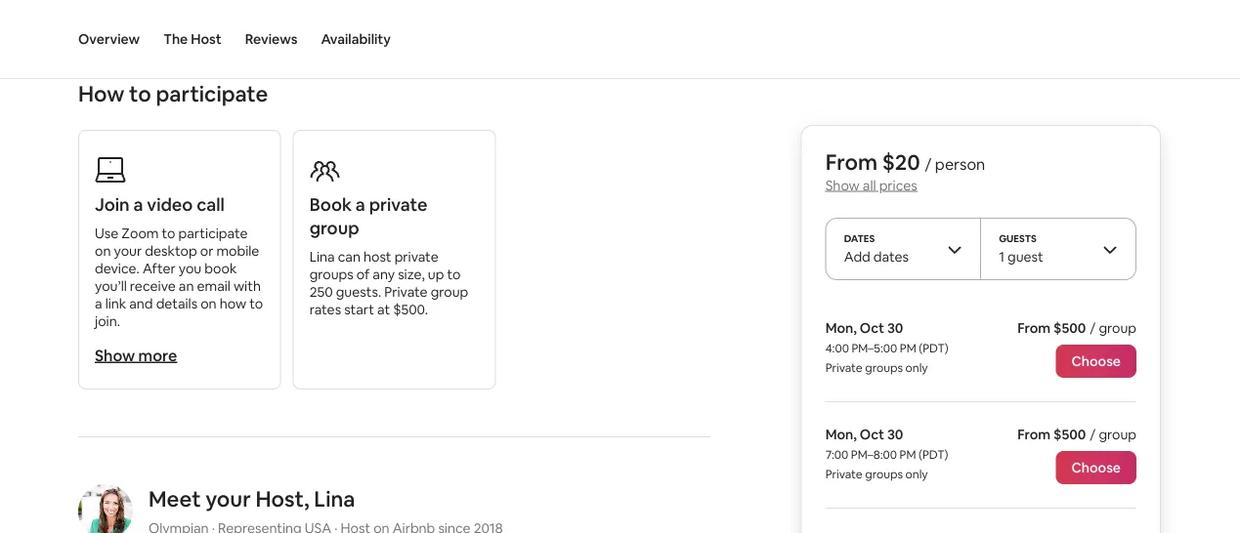 Task type: locate. For each thing, give the bounding box(es) containing it.
0 horizontal spatial a
[[95, 295, 102, 313]]

participate
[[156, 79, 268, 107], [179, 225, 248, 242]]

show all prices button
[[826, 177, 918, 194]]

groups down pm–5:00
[[865, 361, 903, 376]]

/
[[925, 154, 932, 174], [1091, 320, 1097, 337], [1091, 426, 1097, 444]]

private up host
[[369, 193, 428, 216]]

2 30 from the top
[[888, 426, 904, 444]]

mon, up 4:00
[[826, 320, 857, 337]]

show more link
[[95, 345, 177, 366]]

groups for 4:00
[[865, 361, 903, 376]]

you
[[179, 260, 202, 278]]

0 vertical spatial /
[[925, 154, 932, 174]]

groups inside the 'mon, oct 30 4:00 pm–5:00 pm (pdt) private groups only'
[[865, 361, 903, 376]]

0 vertical spatial oct
[[860, 320, 885, 337]]

private down 7:00
[[826, 467, 863, 483]]

lina left can
[[310, 248, 335, 266]]

2 from $500 / group from the top
[[1018, 426, 1137, 444]]

the host button
[[163, 0, 222, 78]]

1 mon, from the top
[[826, 320, 857, 337]]

oct for mon, oct 30 7:00 pm–8:00 pm (pdt) private groups only
[[860, 426, 885, 444]]

0 vertical spatial participate
[[156, 79, 268, 107]]

oct inside mon, oct 30 7:00 pm–8:00 pm (pdt) private groups only
[[860, 426, 885, 444]]

mon,
[[826, 320, 857, 337], [826, 426, 857, 444]]

choose for mon, oct 30 7:00 pm–8:00 pm (pdt) private groups only
[[1072, 460, 1122, 477]]

0 horizontal spatial your
[[114, 242, 142, 260]]

1 only from the top
[[906, 361, 928, 376]]

1 vertical spatial oct
[[860, 426, 885, 444]]

1 choose link from the top
[[1057, 345, 1137, 378]]

on left how
[[201, 295, 217, 313]]

only inside the 'mon, oct 30 4:00 pm–5:00 pm (pdt) private groups only'
[[906, 361, 928, 376]]

30 inside the 'mon, oct 30 4:00 pm–5:00 pm (pdt) private groups only'
[[888, 320, 904, 337]]

0 vertical spatial lina
[[310, 248, 335, 266]]

your right meet
[[206, 485, 251, 513]]

0 vertical spatial groups
[[310, 266, 354, 283]]

mon, up 7:00
[[826, 426, 857, 444]]

1 vertical spatial lina
[[314, 485, 355, 513]]

at
[[378, 301, 390, 319]]

mon, for mon, oct 30 7:00 pm–8:00 pm (pdt) private groups only
[[826, 426, 857, 444]]

30 inside mon, oct 30 7:00 pm–8:00 pm (pdt) private groups only
[[888, 426, 904, 444]]

choose link for mon, oct 30 7:00 pm–8:00 pm (pdt) private groups only
[[1057, 452, 1137, 485]]

private
[[369, 193, 428, 216], [395, 248, 439, 266]]

7:00
[[826, 448, 849, 463]]

join
[[95, 193, 130, 216]]

1 vertical spatial choose
[[1072, 460, 1122, 477]]

30 for mon, oct 30 4:00 pm–5:00 pm (pdt) private groups only
[[888, 320, 904, 337]]

2 only from the top
[[906, 467, 928, 483]]

1 vertical spatial participate
[[179, 225, 248, 242]]

1 vertical spatial mon,
[[826, 426, 857, 444]]

private for mon, oct 30 4:00 pm–5:00 pm (pdt) private groups only
[[826, 361, 863, 376]]

a right join
[[133, 193, 143, 216]]

availability button
[[321, 0, 391, 78]]

a
[[133, 193, 143, 216], [356, 193, 366, 216], [95, 295, 102, 313]]

guests 1 guest
[[1000, 232, 1044, 266]]

participate down the 'host'
[[156, 79, 268, 107]]

1 choose from the top
[[1072, 353, 1122, 371]]

1 vertical spatial $500
[[1054, 426, 1087, 444]]

1 vertical spatial from $500 / group
[[1018, 426, 1137, 444]]

to inside book a private group lina can host private groups of any size, up to 250 guests. private group rates start at $500.
[[447, 266, 461, 283]]

1 vertical spatial show
[[95, 345, 135, 366]]

(pdt)
[[919, 341, 949, 356], [919, 448, 949, 463]]

a right book
[[356, 193, 366, 216]]

0 vertical spatial (pdt)
[[919, 341, 949, 356]]

your
[[114, 242, 142, 260], [206, 485, 251, 513]]

$500.
[[393, 301, 428, 319]]

or
[[200, 242, 214, 260]]

video
[[147, 193, 193, 216]]

reviews
[[245, 30, 298, 48]]

your inside join a video call use zoom to participate on your desktop or mobile device. after you book you'll receive an email with a link and details on how to join.
[[114, 242, 142, 260]]

oct inside the 'mon, oct 30 4:00 pm–5:00 pm (pdt) private groups only'
[[860, 320, 885, 337]]

on up you'll
[[95, 242, 111, 260]]

groups down pm–8:00
[[865, 467, 903, 483]]

2 (pdt) from the top
[[919, 448, 949, 463]]

learn more about the host, lina. image
[[78, 485, 133, 534], [78, 485, 133, 534]]

with
[[234, 278, 261, 295]]

only inside mon, oct 30 7:00 pm–8:00 pm (pdt) private groups only
[[906, 467, 928, 483]]

details
[[156, 295, 198, 313]]

1 vertical spatial from
[[1018, 320, 1051, 337]]

to
[[129, 79, 151, 107], [162, 225, 176, 242], [447, 266, 461, 283], [249, 295, 263, 313]]

pm–5:00
[[852, 341, 898, 356]]

1 vertical spatial your
[[206, 485, 251, 513]]

groups inside book a private group lina can host private groups of any size, up to 250 guests. private group rates start at $500.
[[310, 266, 354, 283]]

availability
[[321, 30, 391, 48]]

0 vertical spatial from $500 / group
[[1018, 320, 1137, 337]]

overview button
[[78, 0, 140, 78]]

(pdt) for mon, oct 30 7:00 pm–8:00 pm (pdt) private groups only
[[919, 448, 949, 463]]

device.
[[95, 260, 140, 278]]

size,
[[398, 266, 425, 283]]

/ for mon, oct 30 4:00 pm–5:00 pm (pdt) private groups only
[[1091, 320, 1097, 337]]

pm right pm–8:00
[[900, 448, 916, 463]]

1 vertical spatial 30
[[888, 426, 904, 444]]

1 horizontal spatial show
[[826, 177, 860, 194]]

0 vertical spatial 30
[[888, 320, 904, 337]]

30 up pm–5:00
[[888, 320, 904, 337]]

0 vertical spatial from
[[826, 148, 878, 176]]

$500 for mon, oct 30 7:00 pm–8:00 pm (pdt) private groups only
[[1054, 426, 1087, 444]]

1 vertical spatial pm
[[900, 448, 916, 463]]

show inside from $20 / person show all prices
[[826, 177, 860, 194]]

2 vertical spatial /
[[1091, 426, 1097, 444]]

$500
[[1054, 320, 1087, 337], [1054, 426, 1087, 444]]

1 from $500 / group from the top
[[1018, 320, 1137, 337]]

participate down call
[[179, 225, 248, 242]]

only
[[906, 361, 928, 376], [906, 467, 928, 483]]

oct up pm–5:00
[[860, 320, 885, 337]]

2 choose link from the top
[[1057, 452, 1137, 485]]

mobile
[[217, 242, 259, 260]]

1 vertical spatial /
[[1091, 320, 1097, 337]]

your left "after"
[[114, 242, 142, 260]]

on
[[95, 242, 111, 260], [201, 295, 217, 313]]

mon, inside mon, oct 30 7:00 pm–8:00 pm (pdt) private groups only
[[826, 426, 857, 444]]

(pdt) right pm–8:00
[[919, 448, 949, 463]]

1 vertical spatial private
[[826, 361, 863, 376]]

(pdt) right pm–5:00
[[919, 341, 949, 356]]

lina right host,
[[314, 485, 355, 513]]

1 (pdt) from the top
[[919, 341, 949, 356]]

from $500 / group
[[1018, 320, 1137, 337], [1018, 426, 1137, 444]]

from
[[826, 148, 878, 176], [1018, 320, 1051, 337], [1018, 426, 1051, 444]]

mon, inside the 'mon, oct 30 4:00 pm–5:00 pm (pdt) private groups only'
[[826, 320, 857, 337]]

1 vertical spatial groups
[[865, 361, 903, 376]]

dates
[[874, 248, 909, 266]]

1 vertical spatial only
[[906, 467, 928, 483]]

after
[[143, 260, 176, 278]]

private
[[385, 283, 428, 301], [826, 361, 863, 376], [826, 467, 863, 483]]

a for video
[[133, 193, 143, 216]]

1 vertical spatial on
[[201, 295, 217, 313]]

group
[[310, 217, 359, 240], [431, 283, 469, 301], [1100, 320, 1137, 337], [1100, 426, 1137, 444]]

lina
[[310, 248, 335, 266], [314, 485, 355, 513]]

2 vertical spatial from
[[1018, 426, 1051, 444]]

pm inside the 'mon, oct 30 4:00 pm–5:00 pm (pdt) private groups only'
[[900, 341, 917, 356]]

30
[[888, 320, 904, 337], [888, 426, 904, 444]]

1 oct from the top
[[860, 320, 885, 337]]

2 mon, from the top
[[826, 426, 857, 444]]

show left all
[[826, 177, 860, 194]]

show more
[[95, 345, 177, 366]]

0 vertical spatial private
[[385, 283, 428, 301]]

pm
[[900, 341, 917, 356], [900, 448, 916, 463]]

2 oct from the top
[[860, 426, 885, 444]]

choose
[[1072, 353, 1122, 371], [1072, 460, 1122, 477]]

a for private
[[356, 193, 366, 216]]

groups for 7:00
[[865, 467, 903, 483]]

1 horizontal spatial on
[[201, 295, 217, 313]]

1 vertical spatial choose link
[[1057, 452, 1137, 485]]

how
[[220, 295, 246, 313]]

0 vertical spatial your
[[114, 242, 142, 260]]

2 choose from the top
[[1072, 460, 1122, 477]]

lina inside book a private group lina can host private groups of any size, up to 250 guests. private group rates start at $500.
[[310, 248, 335, 266]]

2 vertical spatial groups
[[865, 467, 903, 483]]

0 vertical spatial $500
[[1054, 320, 1087, 337]]

private inside the 'mon, oct 30 4:00 pm–5:00 pm (pdt) private groups only'
[[826, 361, 863, 376]]

rates
[[310, 301, 341, 319]]

private down 4:00
[[826, 361, 863, 376]]

2 horizontal spatial a
[[356, 193, 366, 216]]

1 pm from the top
[[900, 341, 917, 356]]

30 up pm–8:00
[[888, 426, 904, 444]]

show down 'join.'
[[95, 345, 135, 366]]

private inside book a private group lina can host private groups of any size, up to 250 guests. private group rates start at $500.
[[385, 283, 428, 301]]

dates add dates
[[844, 232, 909, 266]]

from $500 / group for mon, oct 30 7:00 pm–8:00 pm (pdt) private groups only
[[1018, 426, 1137, 444]]

groups inside mon, oct 30 7:00 pm–8:00 pm (pdt) private groups only
[[865, 467, 903, 483]]

0 vertical spatial only
[[906, 361, 928, 376]]

(pdt) inside the 'mon, oct 30 4:00 pm–5:00 pm (pdt) private groups only'
[[919, 341, 949, 356]]

1 vertical spatial (pdt)
[[919, 448, 949, 463]]

mon, oct 30 4:00 pm–5:00 pm (pdt) private groups only
[[826, 320, 949, 376]]

1 horizontal spatial a
[[133, 193, 143, 216]]

2 vertical spatial private
[[826, 467, 863, 483]]

person
[[935, 154, 986, 174]]

groups left of on the left of the page
[[310, 266, 354, 283]]

a inside book a private group lina can host private groups of any size, up to 250 guests. private group rates start at $500.
[[356, 193, 366, 216]]

choose link
[[1057, 345, 1137, 378], [1057, 452, 1137, 485]]

call
[[197, 193, 225, 216]]

0 vertical spatial choose
[[1072, 353, 1122, 371]]

pm right pm–5:00
[[900, 341, 917, 356]]

receive
[[130, 278, 176, 295]]

groups
[[310, 266, 354, 283], [865, 361, 903, 376], [865, 467, 903, 483]]

show
[[826, 177, 860, 194], [95, 345, 135, 366]]

1 vertical spatial private
[[395, 248, 439, 266]]

host
[[364, 248, 392, 266]]

pm inside mon, oct 30 7:00 pm–8:00 pm (pdt) private groups only
[[900, 448, 916, 463]]

0 vertical spatial pm
[[900, 341, 917, 356]]

0 vertical spatial mon,
[[826, 320, 857, 337]]

oct up pm–8:00
[[860, 426, 885, 444]]

0 vertical spatial show
[[826, 177, 860, 194]]

1 30 from the top
[[888, 320, 904, 337]]

book
[[205, 260, 237, 278]]

private right host
[[395, 248, 439, 266]]

private inside mon, oct 30 7:00 pm–8:00 pm (pdt) private groups only
[[826, 467, 863, 483]]

host,
[[256, 485, 310, 513]]

2 pm from the top
[[900, 448, 916, 463]]

prices
[[879, 177, 918, 194]]

private left the up
[[385, 283, 428, 301]]

2 $500 from the top
[[1054, 426, 1087, 444]]

groups for group
[[310, 266, 354, 283]]

1
[[1000, 248, 1005, 266]]

guest
[[1008, 248, 1044, 266]]

desktop
[[145, 242, 197, 260]]

0 horizontal spatial on
[[95, 242, 111, 260]]

0 vertical spatial on
[[95, 242, 111, 260]]

oct
[[860, 320, 885, 337], [860, 426, 885, 444]]

a left link
[[95, 295, 102, 313]]

(pdt) inside mon, oct 30 7:00 pm–8:00 pm (pdt) private groups only
[[919, 448, 949, 463]]

from for mon, oct 30 7:00 pm–8:00 pm (pdt) private groups only
[[1018, 426, 1051, 444]]

0 vertical spatial choose link
[[1057, 345, 1137, 378]]

1 $500 from the top
[[1054, 320, 1087, 337]]

any
[[373, 266, 395, 283]]

0 horizontal spatial show
[[95, 345, 135, 366]]

overview
[[78, 30, 140, 48]]



Task type: vqa. For each thing, say whether or not it's contained in the screenshot.
Google image
no



Task type: describe. For each thing, give the bounding box(es) containing it.
guests.
[[336, 283, 382, 301]]

from inside from $20 / person show all prices
[[826, 148, 878, 176]]

join.
[[95, 313, 120, 330]]

host
[[191, 30, 222, 48]]

you'll
[[95, 278, 127, 295]]

more
[[138, 345, 177, 366]]

and
[[129, 295, 153, 313]]

(pdt) for mon, oct 30 4:00 pm–5:00 pm (pdt) private groups only
[[919, 341, 949, 356]]

book
[[310, 193, 352, 216]]

private for mon, oct 30 7:00 pm–8:00 pm (pdt) private groups only
[[826, 467, 863, 483]]

dates
[[844, 232, 875, 245]]

up
[[428, 266, 444, 283]]

pm for mon, oct 30 4:00 pm–5:00 pm (pdt) private groups only
[[900, 341, 917, 356]]

how to participate
[[78, 79, 268, 107]]

guests
[[1000, 232, 1037, 245]]

an
[[179, 278, 194, 295]]

the
[[163, 30, 188, 48]]

0 vertical spatial private
[[369, 193, 428, 216]]

from for mon, oct 30 4:00 pm–5:00 pm (pdt) private groups only
[[1018, 320, 1051, 337]]

all
[[863, 177, 876, 194]]

from $500 / group for mon, oct 30 4:00 pm–5:00 pm (pdt) private groups only
[[1018, 320, 1137, 337]]

the host
[[163, 30, 222, 48]]

of
[[357, 266, 370, 283]]

oct for mon, oct 30 4:00 pm–5:00 pm (pdt) private groups only
[[860, 320, 885, 337]]

only for mon, oct 30 7:00 pm–8:00 pm (pdt) private groups only
[[906, 467, 928, 483]]

add
[[844, 248, 871, 266]]

can
[[338, 248, 361, 266]]

link
[[105, 295, 126, 313]]

meet your host, lina
[[149, 485, 355, 513]]

4:00
[[826, 341, 849, 356]]

participate inside join a video call use zoom to participate on your desktop or mobile device. after you book you'll receive an email with a link and details on how to join.
[[179, 225, 248, 242]]

30 for mon, oct 30 7:00 pm–8:00 pm (pdt) private groups only
[[888, 426, 904, 444]]

how
[[78, 79, 125, 107]]

1 horizontal spatial your
[[206, 485, 251, 513]]

zoom
[[122, 225, 159, 242]]

$500 for mon, oct 30 4:00 pm–5:00 pm (pdt) private groups only
[[1054, 320, 1087, 337]]

mon, oct 30 7:00 pm–8:00 pm (pdt) private groups only
[[826, 426, 949, 483]]

/ inside from $20 / person show all prices
[[925, 154, 932, 174]]

mon, for mon, oct 30 4:00 pm–5:00 pm (pdt) private groups only
[[826, 320, 857, 337]]

250
[[310, 283, 333, 301]]

reviews button
[[245, 0, 298, 78]]

choose for mon, oct 30 4:00 pm–5:00 pm (pdt) private groups only
[[1072, 353, 1122, 371]]

only for mon, oct 30 4:00 pm–5:00 pm (pdt) private groups only
[[906, 361, 928, 376]]

book a private group lina can host private groups of any size, up to 250 guests. private group rates start at $500.
[[310, 193, 469, 319]]

$20
[[882, 148, 921, 176]]

from $20 / person show all prices
[[826, 148, 986, 194]]

use
[[95, 225, 119, 242]]

pm for mon, oct 30 7:00 pm–8:00 pm (pdt) private groups only
[[900, 448, 916, 463]]

/ for mon, oct 30 7:00 pm–8:00 pm (pdt) private groups only
[[1091, 426, 1097, 444]]

join a video call use zoom to participate on your desktop or mobile device. after you book you'll receive an email with a link and details on how to join.
[[95, 193, 263, 330]]

email
[[197, 278, 231, 295]]

pm–8:00
[[851, 448, 897, 463]]

choose link for mon, oct 30 4:00 pm–5:00 pm (pdt) private groups only
[[1057, 345, 1137, 378]]

start
[[344, 301, 375, 319]]

meet
[[149, 485, 201, 513]]



